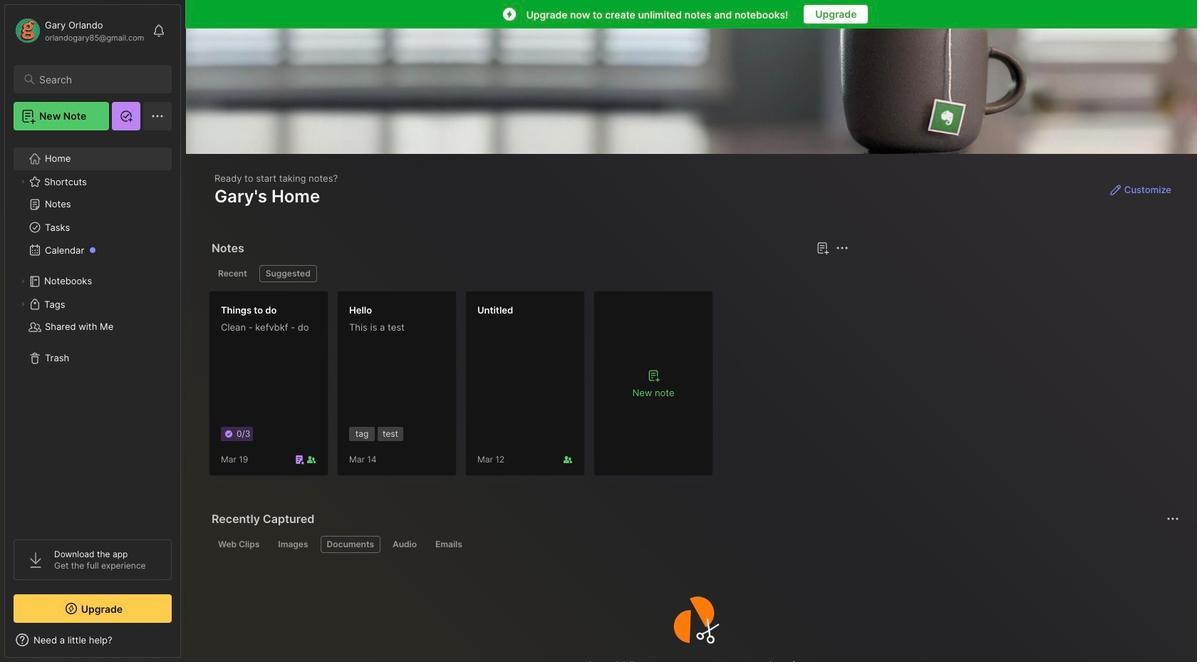 Task type: locate. For each thing, give the bounding box(es) containing it.
none search field inside main element
[[39, 71, 159, 88]]

0 vertical spatial tab list
[[212, 265, 847, 282]]

2 tab list from the top
[[212, 536, 1178, 553]]

click to collapse image
[[180, 636, 191, 653]]

1 vertical spatial tab list
[[212, 536, 1178, 553]]

tree
[[5, 139, 180, 527]]

0 vertical spatial more actions field
[[833, 238, 853, 258]]

Search text field
[[39, 73, 159, 86]]

Account field
[[14, 16, 144, 45]]

0 horizontal spatial more actions field
[[833, 238, 853, 258]]

None search field
[[39, 71, 159, 88]]

1 vertical spatial more actions field
[[1164, 509, 1184, 529]]

tab list
[[212, 265, 847, 282], [212, 536, 1178, 553]]

row group
[[209, 291, 722, 485]]

tab
[[212, 265, 254, 282], [259, 265, 317, 282], [212, 536, 266, 553], [272, 536, 315, 553], [321, 536, 381, 553], [386, 536, 424, 553], [429, 536, 469, 553]]

More actions field
[[833, 238, 853, 258], [1164, 509, 1184, 529]]



Task type: describe. For each thing, give the bounding box(es) containing it.
expand notebooks image
[[19, 277, 27, 286]]

1 tab list from the top
[[212, 265, 847, 282]]

WHAT'S NEW field
[[5, 629, 180, 652]]

more actions image
[[835, 240, 852, 257]]

main element
[[0, 0, 185, 662]]

expand tags image
[[19, 300, 27, 309]]

more actions image
[[1165, 511, 1182, 528]]

tree inside main element
[[5, 139, 180, 527]]

1 horizontal spatial more actions field
[[1164, 509, 1184, 529]]



Task type: vqa. For each thing, say whether or not it's contained in the screenshot.
search field in the Main element
yes



